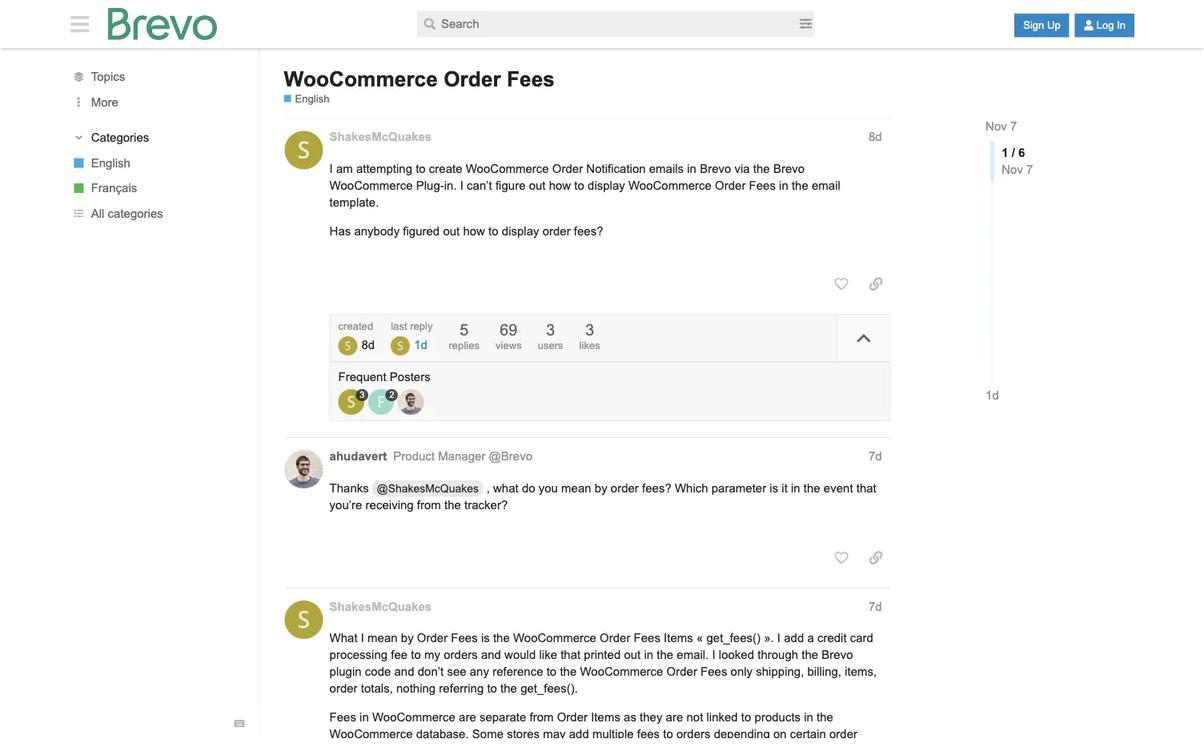 Task type: describe. For each thing, give the bounding box(es) containing it.
last reply
[[391, 320, 433, 332]]

am
[[336, 162, 353, 175]]

from inside ", what do you mean by order fees? which parameter is it in the event that you're receiving from the tracker?"
[[417, 498, 441, 512]]

1 vertical spatial out
[[443, 224, 460, 238]]

ahudavert link
[[330, 448, 387, 464]]

processing
[[330, 648, 388, 662]]

sign up
[[1024, 19, 1061, 31]]

2
[[389, 390, 394, 400]]

nov 7
[[986, 120, 1017, 133]]

2 link
[[368, 389, 398, 415]]

printed
[[584, 648, 621, 662]]

items inside fees in woocommerce are separate from order items as they are not linked to products in the woocommerce database. some stores may add multiple fees to orders depending on certain orde
[[591, 711, 621, 724]]

mean inside ", what do you mean by order fees? which parameter is it in the event that you're receiving from the tracker?"
[[561, 481, 592, 494]]

français link
[[56, 176, 259, 201]]

up
[[1047, 19, 1061, 31]]

anybody
[[354, 224, 400, 238]]

reply
[[410, 320, 433, 332]]

like this post image
[[835, 277, 849, 291]]

posters
[[390, 370, 431, 383]]

sign
[[1024, 19, 1045, 31]]

@brevo
[[489, 449, 533, 462]]

to down any on the left
[[487, 682, 497, 695]]

has
[[330, 224, 351, 238]]

@shakesmcquakes link
[[372, 480, 483, 497]]

english for the bottom english link
[[91, 156, 130, 170]]

1 horizontal spatial 1d
[[986, 389, 999, 402]]

see
[[447, 665, 467, 678]]

they
[[640, 711, 663, 724]]

views
[[496, 339, 522, 351]]

is inside ", what do you mean by order fees? which parameter is it in the event that you're receiving from the tracker?"
[[770, 481, 778, 494]]

collapse topic details image
[[856, 330, 872, 346]]

i up processing
[[361, 632, 364, 645]]

orders inside fees in woocommerce are separate from order items as they are not linked to products in the woocommerce database. some stores may add multiple fees to orders depending on certain orde
[[677, 728, 711, 739]]

a
[[808, 632, 814, 645]]

to down can't
[[489, 224, 499, 238]]

as
[[624, 711, 637, 724]]

order inside ", what do you mean by order fees? which parameter is it in the event that you're receiving from the tracker?"
[[611, 481, 639, 494]]

8d link
[[869, 130, 882, 143]]

the up get_fees().
[[560, 665, 577, 678]]

billing,
[[808, 665, 842, 678]]

woocommerce order fees link
[[284, 67, 555, 91]]

totals,
[[361, 682, 393, 695]]

brevo inside what i mean by order fees is the woocommerce order fees items « get_fees() ». i add a credit card processing fee to my orders and would like that printed out in the email. i looked through the brevo plugin code and don't see any reference to the woocommerce order fees only shipping, billing, items, order totals, nothing referring to the get_fees().
[[822, 648, 853, 662]]

likes
[[579, 339, 600, 351]]

shakesmcquakes link for 7d
[[330, 598, 432, 615]]

product
[[393, 449, 435, 462]]

in left email
[[779, 179, 789, 192]]

out inside the i am attempting to create woocommerce order notification emails in brevo via the brevo woocommerce plug-in. i can't figure out how to display woocommerce order fees in the email template.
[[529, 179, 546, 192]]

log
[[1097, 19, 1114, 31]]

list image
[[74, 209, 84, 218]]

figure
[[496, 179, 526, 192]]

more
[[91, 95, 118, 109]]

3 for 3 likes
[[586, 321, 594, 338]]

mean inside what i mean by order fees is the woocommerce order fees items « get_fees() ». i add a credit card processing fee to my orders and would like that printed out in the email. i looked through the brevo plugin code and don't see any reference to the woocommerce order fees only shipping, billing, items, order totals, nothing referring to the get_fees().
[[368, 632, 398, 645]]

referring
[[439, 682, 484, 695]]

69
[[500, 321, 518, 338]]

not
[[687, 711, 703, 724]]

fees inside the i am attempting to create woocommerce order notification emails in brevo via the brevo woocommerce plug-in. i can't figure out how to display woocommerce order fees in the email template.
[[749, 179, 776, 192]]

fees
[[637, 728, 660, 739]]

the up would
[[493, 632, 510, 645]]

credit
[[818, 632, 847, 645]]

angle down image
[[73, 133, 84, 143]]

log in button
[[1075, 13, 1135, 37]]

alexandre hudavert image
[[398, 389, 424, 415]]

1 horizontal spatial order
[[543, 224, 571, 238]]

event
[[824, 481, 853, 494]]

create
[[429, 162, 463, 175]]

ellipsis v image
[[71, 97, 87, 107]]

you
[[539, 481, 558, 494]]

database.
[[416, 728, 469, 739]]

search image
[[424, 18, 436, 30]]

to up plug-
[[416, 162, 426, 175]]

created
[[338, 320, 373, 332]]

replies
[[449, 339, 480, 351]]

get_fees().
[[521, 682, 578, 695]]

to right fees
[[663, 728, 673, 739]]

1 vertical spatial and
[[394, 665, 414, 678]]

1 vertical spatial english link
[[56, 151, 259, 176]]

attempting
[[356, 162, 412, 175]]

fees? inside ", what do you mean by order fees? which parameter is it in the event that you're receiving from the tracker?"
[[642, 481, 672, 494]]

all
[[91, 207, 104, 220]]

1 / 6 nov 7
[[1002, 146, 1033, 176]]

card
[[850, 632, 874, 645]]

to up get_fees().
[[547, 665, 557, 678]]

1 horizontal spatial english link
[[284, 91, 329, 106]]

any
[[470, 665, 489, 678]]

display inside the i am attempting to create woocommerce order notification emails in brevo via the brevo woocommerce plug-in. i can't figure out how to display woocommerce order fees in the email template.
[[588, 179, 625, 192]]

looked
[[719, 648, 754, 662]]

more button
[[56, 90, 259, 115]]

topics link
[[56, 64, 259, 90]]

emails
[[649, 162, 684, 175]]

1 are from the left
[[459, 711, 476, 724]]

it
[[782, 481, 788, 494]]

3 for 3
[[359, 390, 365, 400]]

layer group image
[[74, 72, 84, 82]]

i up through on the right bottom of page
[[777, 632, 781, 645]]

3 likes
[[579, 321, 600, 351]]

7d for what i mean by order fees is the woocommerce order fees items « get_fees() ». i add a credit card processing fee to my orders and would like that printed out in the email. i looked through the brevo plugin code and don't see any reference to the woocommerce order fees only shipping, billing, items, order totals, nothing referring to the get_fees().
[[869, 600, 882, 613]]

1 horizontal spatial brevo
[[773, 162, 805, 175]]

from inside fees in woocommerce are separate from order items as they are not linked to products in the woocommerce database. some stores may add multiple fees to orders depending on certain orde
[[530, 711, 554, 724]]

is inside what i mean by order fees is the woocommerce order fees items « get_fees() ». i add a credit card processing fee to my orders and would like that printed out in the email. i looked through the brevo plugin code and don't see any reference to the woocommerce order fees only shipping, billing, items, order totals, nothing referring to the get_fees().
[[481, 632, 490, 645]]

in up certain
[[804, 711, 814, 724]]

products
[[755, 711, 801, 724]]

my
[[424, 648, 440, 662]]

3 users
[[538, 321, 563, 351]]

0 horizontal spatial 1d
[[414, 338, 428, 351]]

like
[[539, 648, 557, 662]]

only
[[731, 665, 753, 678]]

0 horizontal spatial fees?
[[574, 224, 603, 238]]

the left email
[[792, 179, 809, 192]]

8d inside heading
[[869, 130, 882, 143]]

fabien grasser - dev @brevo image
[[368, 389, 394, 415]]

to right figure
[[574, 179, 584, 192]]

1d link
[[986, 387, 999, 404]]

which
[[675, 481, 708, 494]]

topics
[[91, 70, 125, 83]]

3 link
[[338, 389, 368, 415]]

1 heading from the top
[[321, 128, 891, 148]]

stores
[[507, 728, 540, 739]]

in
[[1117, 19, 1126, 31]]

Search text field
[[417, 11, 798, 37]]

fees inside fees in woocommerce are separate from order items as they are not linked to products in the woocommerce database. some stores may add multiple fees to orders depending on certain orde
[[330, 711, 356, 724]]

i am attempting to create woocommerce order notification emails in brevo via the brevo woocommerce plug-in. i can't figure out how to display woocommerce order fees in the email template.
[[330, 162, 841, 209]]

in.
[[444, 179, 457, 192]]

0 vertical spatial 7
[[1011, 120, 1017, 133]]

by inside ", what do you mean by order fees? which parameter is it in the event that you're receiving from the tracker?"
[[595, 481, 608, 494]]

7 inside 1 / 6 nov 7
[[1027, 162, 1033, 176]]

, what do you mean by order fees? which parameter is it in the event that you're receiving from the tracker?
[[330, 481, 877, 512]]

2 tyler frederick image from the top
[[338, 389, 364, 415]]

nov inside 1 / 6 nov 7
[[1002, 162, 1023, 176]]

receiving
[[366, 498, 414, 512]]

the left "event"
[[804, 481, 821, 494]]

code
[[365, 665, 391, 678]]

orders inside what i mean by order fees is the woocommerce order fees items « get_fees() ». i add a credit card processing fee to my orders and would like that printed out in the email. i looked through the brevo plugin code and don't see any reference to the woocommerce order fees only shipping, billing, items, order totals, nothing referring to the get_fees().
[[444, 648, 478, 662]]

out inside what i mean by order fees is the woocommerce order fees items « get_fees() ». i add a credit card processing fee to my orders and would like that printed out in the email. i looked through the brevo plugin code and don't see any reference to the woocommerce order fees only shipping, billing, items, order totals, nothing referring to the get_fees().
[[624, 648, 641, 662]]

1 vertical spatial 8d
[[362, 338, 375, 351]]

fees in woocommerce are separate from order items as they are not linked to products in the woocommerce database. some stores may add multiple fees to orders depending on certain orde
[[330, 711, 858, 739]]

in inside what i mean by order fees is the woocommerce order fees items « get_fees() ». i add a credit card processing fee to my orders and would like that printed out in the email. i looked through the brevo plugin code and don't see any reference to the woocommerce order fees only shipping, billing, items, order totals, nothing referring to the get_fees().
[[644, 648, 654, 662]]

that inside ", what do you mean by order fees? which parameter is it in the event that you're receiving from the tracker?"
[[857, 481, 877, 494]]



Task type: locate. For each thing, give the bounding box(es) containing it.
tyler frederick image
[[338, 336, 358, 355], [338, 389, 364, 415]]

7d link for thanks
[[869, 449, 882, 462]]

1 horizontal spatial by
[[595, 481, 608, 494]]

what i mean by order fees is the woocommerce order fees items « get_fees() ». i add a credit card processing fee to my orders and would like that printed out in the email. i looked through the brevo plugin code and don't see any reference to the woocommerce order fees only shipping, billing, items, order totals, nothing referring to the get_fees().
[[330, 632, 877, 695]]

shakesmcquakes link
[[330, 128, 432, 145], [330, 598, 432, 615]]

tracker?
[[464, 498, 508, 512]]

that inside what i mean by order fees is the woocommerce order fees items « get_fees() ». i add a credit card processing fee to my orders and would like that printed out in the email. i looked through the brevo plugin code and don't see any reference to the woocommerce order fees only shipping, billing, items, order totals, nothing referring to the get_fees().
[[561, 648, 581, 662]]

email
[[812, 179, 841, 192]]

1 tyler frederick image from the top
[[338, 336, 358, 355]]

2 share a link to this post image from the top
[[869, 551, 883, 565]]

3
[[546, 321, 555, 338], [586, 321, 594, 338], [359, 390, 365, 400]]

order
[[543, 224, 571, 238], [611, 481, 639, 494], [330, 682, 358, 695]]

2 shakesmcquakes link from the top
[[330, 598, 432, 615]]

by up fee at the left of page
[[401, 632, 414, 645]]

0 horizontal spatial from
[[417, 498, 441, 512]]

mean up fee at the left of page
[[368, 632, 398, 645]]

frequent posters
[[338, 370, 431, 383]]

0 vertical spatial english link
[[284, 91, 329, 106]]

2 7d link from the top
[[869, 600, 882, 613]]

is
[[770, 481, 778, 494], [481, 632, 490, 645]]

1 horizontal spatial orders
[[677, 728, 711, 739]]

0 horizontal spatial is
[[481, 632, 490, 645]]

the up certain
[[817, 711, 834, 724]]

1 horizontal spatial display
[[588, 179, 625, 192]]

0 vertical spatial shakesmcquakes link
[[330, 128, 432, 145]]

parameter
[[712, 481, 766, 494]]

brevo down credit at the bottom right
[[822, 648, 853, 662]]

1 vertical spatial fees?
[[642, 481, 672, 494]]

1 vertical spatial mean
[[368, 632, 398, 645]]

0 vertical spatial 1d
[[414, 338, 428, 351]]

1 7d from the top
[[869, 449, 882, 462]]

heading up ", what do you mean by order fees? which parameter is it in the event that you're receiving from the tracker?" at the bottom
[[321, 448, 891, 467]]

heading for what i mean by order fees is the woocommerce order fees items « get_fees() ». i add a credit card processing fee to my orders and would like that printed out in the email. i looked through the brevo plugin code and don't see any reference to the woocommerce order fees only shipping, billing, items, order totals, nothing referring to the get_fees().
[[321, 598, 891, 618]]

ahudavert
[[330, 449, 387, 462]]

and down fee at the left of page
[[394, 665, 414, 678]]

0 vertical spatial add
[[784, 632, 804, 645]]

1 shakesmcquakes link from the top
[[330, 128, 432, 145]]

by right you
[[595, 481, 608, 494]]

how right figure
[[549, 179, 571, 192]]

what
[[493, 481, 519, 494]]

by inside what i mean by order fees is the woocommerce order fees items « get_fees() ». i add a credit card processing fee to my orders and would like that printed out in the email. i looked through the brevo plugin code and don't see any reference to the woocommerce order fees only shipping, billing, items, order totals, nothing referring to the get_fees().
[[401, 632, 414, 645]]

out right printed
[[624, 648, 641, 662]]

1 horizontal spatial how
[[549, 179, 571, 192]]

keyboard shortcuts image
[[234, 718, 245, 729]]

ahudavert product manager @brevo
[[330, 449, 533, 462]]

add inside fees in woocommerce are separate from order items as they are not linked to products in the woocommerce database. some stores may add multiple fees to orders depending on certain orde
[[569, 728, 589, 739]]

1 horizontal spatial fees?
[[642, 481, 672, 494]]

3 inside 3 likes
[[586, 321, 594, 338]]

0 vertical spatial mean
[[561, 481, 592, 494]]

7d for thanks
[[869, 449, 882, 462]]

tyler frederick image
[[391, 336, 410, 355]]

5 replies
[[449, 321, 480, 351]]

orders up 'see'
[[444, 648, 478, 662]]

0 horizontal spatial 8d
[[362, 338, 375, 351]]

2 horizontal spatial 3
[[586, 321, 594, 338]]

1 vertical spatial from
[[530, 711, 554, 724]]

0 vertical spatial tyler frederick image
[[338, 336, 358, 355]]

2 vertical spatial heading
[[321, 598, 891, 618]]

1 horizontal spatial add
[[784, 632, 804, 645]]

mean right you
[[561, 481, 592, 494]]

how
[[549, 179, 571, 192], [463, 224, 485, 238]]

1 vertical spatial add
[[569, 728, 589, 739]]

woocommerce
[[284, 67, 438, 91], [466, 162, 549, 175], [330, 179, 413, 192], [629, 179, 712, 192], [513, 632, 596, 645], [580, 665, 663, 678], [372, 711, 456, 724], [330, 728, 413, 739]]

i left am
[[330, 162, 333, 175]]

1 vertical spatial shakesmcquakes link
[[330, 598, 432, 615]]

1 horizontal spatial out
[[529, 179, 546, 192]]

1 vertical spatial order
[[611, 481, 639, 494]]

out
[[529, 179, 546, 192], [443, 224, 460, 238], [624, 648, 641, 662]]

0 vertical spatial 7d link
[[869, 449, 882, 462]]

on
[[774, 728, 787, 739]]

shakesmcquakes up attempting
[[330, 130, 432, 143]]

is left it
[[770, 481, 778, 494]]

shakesmcquakes for 8d
[[330, 130, 432, 143]]

items,
[[845, 665, 877, 678]]

and up any on the left
[[481, 648, 501, 662]]

what
[[330, 632, 358, 645]]

shakesmcquakes link up what
[[330, 598, 432, 615]]

heading up printed
[[321, 598, 891, 618]]

3 inside "3 users"
[[546, 321, 555, 338]]

0 horizontal spatial and
[[394, 665, 414, 678]]

1 horizontal spatial are
[[666, 711, 683, 724]]

add right may
[[569, 728, 589, 739]]

0 vertical spatial items
[[664, 632, 693, 645]]

1 horizontal spatial 3
[[546, 321, 555, 338]]

1 vertical spatial share a link to this post image
[[869, 551, 883, 565]]

0 horizontal spatial order
[[330, 682, 358, 695]]

through
[[758, 648, 798, 662]]

display down figure
[[502, 224, 539, 238]]

0 vertical spatial out
[[529, 179, 546, 192]]

the left "email."
[[657, 648, 674, 662]]

0 horizontal spatial how
[[463, 224, 485, 238]]

the down a
[[802, 648, 819, 662]]

0 vertical spatial 7d
[[869, 449, 882, 462]]

2 shakesmcquakes from the top
[[330, 600, 432, 613]]

don't
[[418, 665, 444, 678]]

1 vertical spatial how
[[463, 224, 485, 238]]

sign up button
[[1015, 13, 1070, 37]]

0 vertical spatial heading
[[321, 128, 891, 148]]

woocommerce order fees main content
[[56, 48, 1149, 739]]

manager
[[438, 449, 486, 462]]

5
[[460, 321, 469, 338]]

in inside ", what do you mean by order fees? which parameter is it in the event that you're receiving from the tracker?"
[[791, 481, 801, 494]]

out right figured
[[443, 224, 460, 238]]

3 up likes
[[586, 321, 594, 338]]

0 vertical spatial how
[[549, 179, 571, 192]]

3 up users
[[546, 321, 555, 338]]

1 vertical spatial shakesmcquakes
[[330, 600, 432, 613]]

1 vertical spatial orders
[[677, 728, 711, 739]]

order down plugin
[[330, 682, 358, 695]]

heading up notification
[[321, 128, 891, 148]]

fees?
[[574, 224, 603, 238], [642, 481, 672, 494]]

brevo
[[700, 162, 731, 175], [773, 162, 805, 175], [822, 648, 853, 662]]

from up may
[[530, 711, 554, 724]]

order inside fees in woocommerce are separate from order items as they are not linked to products in the woocommerce database. some stores may add multiple fees to orders depending on certain orde
[[557, 711, 588, 724]]

items up "email."
[[664, 632, 693, 645]]

1 7d link from the top
[[869, 449, 882, 462]]

order down the i am attempting to create woocommerce order notification emails in brevo via the brevo woocommerce plug-in. i can't figure out how to display woocommerce order fees in the email template.
[[543, 224, 571, 238]]

1 horizontal spatial from
[[530, 711, 554, 724]]

english for the right english link
[[295, 93, 329, 105]]

0 horizontal spatial add
[[569, 728, 589, 739]]

i right "email."
[[712, 648, 716, 662]]

share a link to this post image for 7d
[[869, 551, 883, 565]]

has anybody figured out how to display order fees?
[[330, 224, 603, 238]]

1 vertical spatial by
[[401, 632, 414, 645]]

all categories
[[91, 207, 163, 220]]

the down "@shakesmcquakes" link
[[444, 498, 461, 512]]

3 for 3 users
[[546, 321, 555, 338]]

3 heading from the top
[[321, 598, 891, 618]]

1 vertical spatial 7d link
[[869, 600, 882, 613]]

0 horizontal spatial by
[[401, 632, 414, 645]]

nov up 1
[[986, 120, 1007, 133]]

,
[[487, 481, 490, 494]]

heading for thanks
[[321, 448, 891, 467]]

0 vertical spatial shakesmcquakes
[[330, 130, 432, 143]]

how inside the i am attempting to create woocommerce order notification emails in brevo via the brevo woocommerce plug-in. i can't figure out how to display woocommerce order fees in the email template.
[[549, 179, 571, 192]]

order
[[444, 67, 501, 91], [552, 162, 583, 175], [715, 179, 746, 192], [417, 632, 448, 645], [600, 632, 631, 645], [667, 665, 697, 678], [557, 711, 588, 724]]

shakesmcquakes link for 8d
[[330, 128, 432, 145]]

0 horizontal spatial brevo
[[700, 162, 731, 175]]

0 horizontal spatial english
[[91, 156, 130, 170]]

display down notification
[[588, 179, 625, 192]]

nov 7 link
[[986, 120, 1017, 133]]

0 vertical spatial order
[[543, 224, 571, 238]]

1 vertical spatial is
[[481, 632, 490, 645]]

in down the totals,
[[360, 711, 369, 724]]

from down "@shakesmcquakes" link
[[417, 498, 441, 512]]

plugin
[[330, 665, 362, 678]]

is up any on the left
[[481, 632, 490, 645]]

english link
[[284, 91, 329, 106], [56, 151, 259, 176]]

1 vertical spatial 1d
[[986, 389, 999, 402]]

1 vertical spatial that
[[561, 648, 581, 662]]

0 vertical spatial fees?
[[574, 224, 603, 238]]

0 horizontal spatial english link
[[56, 151, 259, 176]]

separate
[[480, 711, 526, 724]]

shakesmcquakes for 7d
[[330, 600, 432, 613]]

1 horizontal spatial english
[[295, 93, 329, 105]]

heading containing ahudavert
[[321, 448, 891, 467]]

multiple
[[592, 728, 634, 739]]

share a link to this post image for 8d
[[869, 277, 883, 291]]

that right "event"
[[857, 481, 877, 494]]

1 horizontal spatial mean
[[561, 481, 592, 494]]

1 vertical spatial 7d
[[869, 600, 882, 613]]

brevo community image
[[108, 8, 217, 40]]

tyler frederick image down created in the top of the page
[[338, 336, 358, 355]]

fee
[[391, 648, 408, 662]]

1d
[[414, 338, 428, 351], [986, 389, 999, 402]]

reference
[[493, 665, 543, 678]]

items up multiple
[[591, 711, 621, 724]]

hide sidebar image
[[66, 14, 94, 35]]

1 horizontal spatial and
[[481, 648, 501, 662]]

via
[[735, 162, 750, 175]]

0 vertical spatial is
[[770, 481, 778, 494]]

1 shakesmcquakes from the top
[[330, 130, 432, 143]]

0 horizontal spatial orders
[[444, 648, 478, 662]]

woocommerce order fees
[[284, 67, 555, 91]]

0 vertical spatial display
[[588, 179, 625, 192]]

0 vertical spatial by
[[595, 481, 608, 494]]

open advanced search image
[[800, 18, 812, 30]]

frequent
[[338, 370, 386, 383]]

/
[[1012, 146, 1015, 159]]

brevo right via on the right top of page
[[773, 162, 805, 175]]

that right like
[[561, 648, 581, 662]]

0 vertical spatial orders
[[444, 648, 478, 662]]

fees? down the i am attempting to create woocommerce order notification emails in brevo via the brevo woocommerce plug-in. i can't figure out how to display woocommerce order fees in the email template.
[[574, 224, 603, 238]]

items inside what i mean by order fees is the woocommerce order fees items « get_fees() ». i add a credit card processing fee to my orders and would like that printed out in the email. i looked through the brevo plugin code and don't see any reference to the woocommerce order fees only shipping, billing, items, order totals, nothing referring to the get_fees().
[[664, 632, 693, 645]]

0 horizontal spatial items
[[591, 711, 621, 724]]

tyler frederick image down frequent
[[338, 389, 364, 415]]

1 vertical spatial heading
[[321, 448, 891, 467]]

2 vertical spatial out
[[624, 648, 641, 662]]

notification
[[586, 162, 646, 175]]

and
[[481, 648, 501, 662], [394, 665, 414, 678]]

template.
[[330, 196, 379, 209]]

0 horizontal spatial are
[[459, 711, 476, 724]]

français
[[91, 182, 137, 195]]

7d link
[[869, 449, 882, 462], [869, 600, 882, 613]]

to up 'depending'
[[741, 711, 751, 724]]

0 horizontal spatial 3
[[359, 390, 365, 400]]

the down reference
[[501, 682, 517, 695]]

are
[[459, 711, 476, 724], [666, 711, 683, 724]]

out right figure
[[529, 179, 546, 192]]

that
[[857, 481, 877, 494], [561, 648, 581, 662]]

add inside what i mean by order fees is the woocommerce order fees items « get_fees() ». i add a credit card processing fee to my orders and would like that printed out in the email. i looked through the brevo plugin code and don't see any reference to the woocommerce order fees only shipping, billing, items, order totals, nothing referring to the get_fees().
[[784, 632, 804, 645]]

@shakesmcquakes
[[377, 482, 479, 494]]

1 vertical spatial display
[[502, 224, 539, 238]]

« get_fees() ».
[[697, 632, 774, 645]]

1 horizontal spatial that
[[857, 481, 877, 494]]

shakesmcquakes link up attempting
[[330, 128, 432, 145]]

how down can't
[[463, 224, 485, 238]]

may
[[543, 728, 566, 739]]

0 horizontal spatial out
[[443, 224, 460, 238]]

2 heading from the top
[[321, 448, 891, 467]]

2 7d from the top
[[869, 600, 882, 613]]

1 vertical spatial 7
[[1027, 162, 1033, 176]]

add
[[784, 632, 804, 645], [569, 728, 589, 739]]

email.
[[677, 648, 709, 662]]

order inside what i mean by order fees is the woocommerce order fees items « get_fees() ». i add a credit card processing fee to my orders and would like that printed out in the email. i looked through the brevo plugin code and don't see any reference to the woocommerce order fees only shipping, billing, items, order totals, nothing referring to the get_fees().
[[330, 682, 358, 695]]

brevo left via on the right top of page
[[700, 162, 731, 175]]

are left not
[[666, 711, 683, 724]]

1 vertical spatial items
[[591, 711, 621, 724]]

in left "email."
[[644, 648, 654, 662]]

are up some
[[459, 711, 476, 724]]

0 vertical spatial nov
[[986, 120, 1007, 133]]

last
[[391, 320, 407, 332]]

2 horizontal spatial out
[[624, 648, 641, 662]]

share a link to this post image right like this post icon
[[869, 277, 883, 291]]

order left which on the bottom
[[611, 481, 639, 494]]

nov down /
[[1002, 162, 1023, 176]]

in right emails on the top right
[[687, 162, 697, 175]]

to
[[416, 162, 426, 175], [574, 179, 584, 192], [489, 224, 499, 238], [411, 648, 421, 662], [547, 665, 557, 678], [487, 682, 497, 695], [741, 711, 751, 724], [663, 728, 673, 739]]

2 horizontal spatial order
[[611, 481, 639, 494]]

3 down frequent
[[359, 390, 365, 400]]

english
[[295, 93, 329, 105], [91, 156, 130, 170]]

add left a
[[784, 632, 804, 645]]

fees? left which on the bottom
[[642, 481, 672, 494]]

user image
[[1084, 20, 1094, 30]]

1 share a link to this post image from the top
[[869, 277, 883, 291]]

1 vertical spatial tyler frederick image
[[338, 389, 364, 415]]

0 horizontal spatial display
[[502, 224, 539, 238]]

to left my
[[411, 648, 421, 662]]

6
[[1019, 146, 1025, 159]]

like this post image
[[835, 551, 849, 565]]

some
[[472, 728, 504, 739]]

7d link for what i mean by order fees is the woocommerce order fees items « get_fees() ». i add a credit card processing fee to my orders and would like that printed out in the email. i looked through the brevo plugin code and don't see any reference to the woocommerce order fees only shipping, billing, items, order totals, nothing referring to the get_fees().
[[869, 600, 882, 613]]

0 horizontal spatial mean
[[368, 632, 398, 645]]

would
[[505, 648, 536, 662]]

0 horizontal spatial 7
[[1011, 120, 1017, 133]]

1 vertical spatial english
[[91, 156, 130, 170]]

0 horizontal spatial that
[[561, 648, 581, 662]]

2 are from the left
[[666, 711, 683, 724]]

heading
[[321, 128, 891, 148], [321, 448, 891, 467], [321, 598, 891, 618]]

share a link to this post image right like this post image
[[869, 551, 883, 565]]

0 vertical spatial 8d
[[869, 130, 882, 143]]

in right it
[[791, 481, 801, 494]]

1 horizontal spatial is
[[770, 481, 778, 494]]

0 vertical spatial english
[[295, 93, 329, 105]]

nothing
[[396, 682, 436, 695]]

2 vertical spatial order
[[330, 682, 358, 695]]

plug-
[[416, 179, 444, 192]]

orders down not
[[677, 728, 711, 739]]

2 horizontal spatial brevo
[[822, 648, 853, 662]]

you're
[[330, 498, 362, 512]]

categories
[[91, 131, 149, 144]]

0 vertical spatial that
[[857, 481, 877, 494]]

the
[[753, 162, 770, 175], [792, 179, 809, 192], [804, 481, 821, 494], [444, 498, 461, 512], [493, 632, 510, 645], [657, 648, 674, 662], [802, 648, 819, 662], [560, 665, 577, 678], [501, 682, 517, 695], [817, 711, 834, 724]]

shakesmcquakes
[[330, 130, 432, 143], [330, 600, 432, 613]]

1 horizontal spatial items
[[664, 632, 693, 645]]

nov
[[986, 120, 1007, 133], [1002, 162, 1023, 176]]

share a link to this post image
[[869, 277, 883, 291], [869, 551, 883, 565]]

shakesmcquakes up what
[[330, 600, 432, 613]]

i right in.
[[460, 179, 464, 192]]

the right via on the right top of page
[[753, 162, 770, 175]]

1 horizontal spatial 8d
[[869, 130, 882, 143]]

the inside fees in woocommerce are separate from order items as they are not linked to products in the woocommerce database. some stores may add multiple fees to orders depending on certain orde
[[817, 711, 834, 724]]



Task type: vqa. For each thing, say whether or not it's contained in the screenshot.
rightmost fees?
yes



